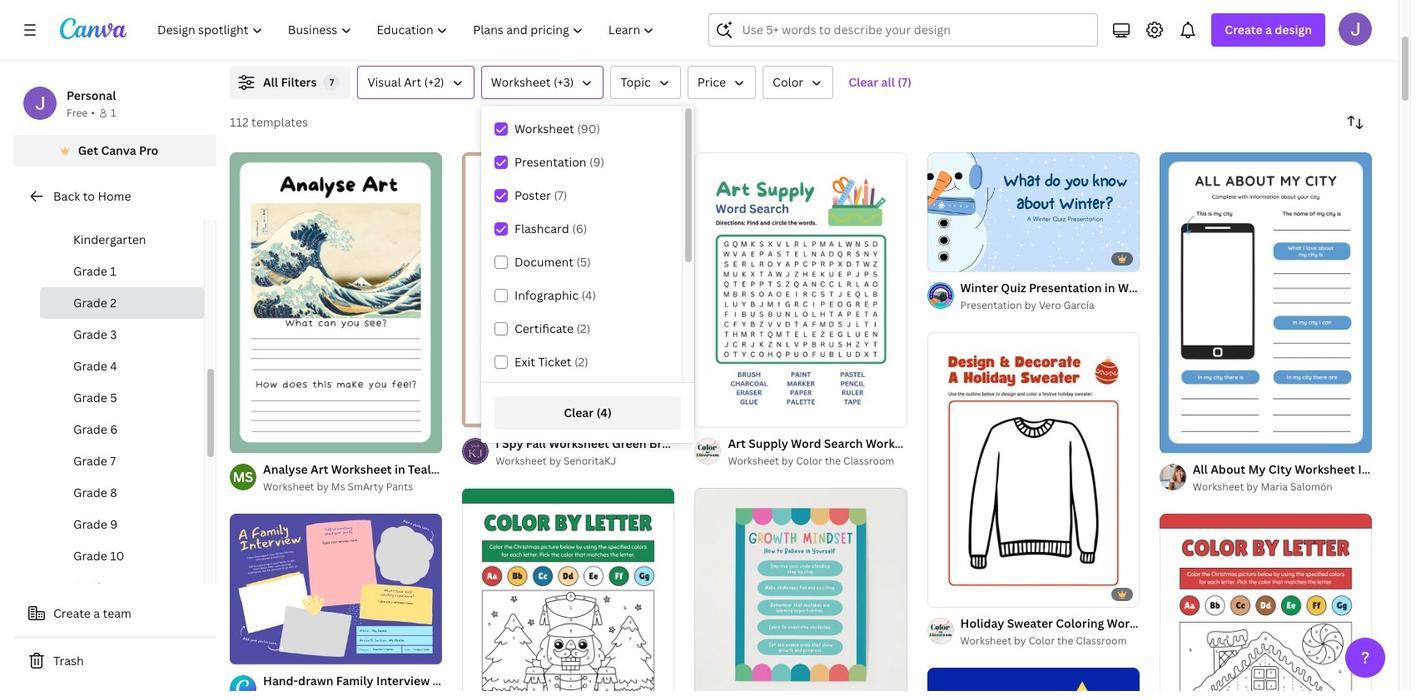 Task type: vqa. For each thing, say whether or not it's contained in the screenshot.
you'd
no



Task type: describe. For each thing, give the bounding box(es) containing it.
document
[[515, 254, 574, 270]]

senoritakj
[[564, 454, 616, 468]]

art supply word search worksheet in red green illustrated style image
[[695, 152, 907, 428]]

create a team
[[53, 606, 132, 621]]

templates
[[252, 114, 308, 130]]

0 vertical spatial classroom
[[844, 454, 895, 468]]

about
[[1211, 461, 1246, 477]]

1 for 1 of 20
[[939, 251, 944, 264]]

back to home link
[[13, 180, 217, 213]]

7 filter options selected element
[[324, 74, 340, 91]]

color for the topmost worksheet by color the classroom link
[[796, 454, 823, 468]]

vero
[[1039, 298, 1062, 312]]

topic button
[[611, 66, 681, 99]]

8
[[110, 485, 117, 501]]

Sort by button
[[1339, 106, 1373, 139]]

1 of 20 link
[[927, 152, 1140, 272]]

visual art (+2)
[[368, 74, 444, 90]]

canva
[[101, 142, 136, 158]]

kindergarten link
[[40, 224, 204, 256]]

poster
[[515, 187, 551, 203]]

winter quiz presentation in white and blue illustrative style presentation by vero garcía
[[961, 280, 1300, 312]]

poster (7)
[[515, 187, 567, 203]]

(7) inside button
[[898, 74, 912, 90]]

hand-drawn family interview activity digital worksheet image
[[230, 514, 442, 665]]

worksheet by maria salomón link
[[1193, 479, 1373, 496]]

flashcard
[[515, 221, 569, 237]]

get canva pro
[[78, 142, 159, 158]]

grade 2
[[73, 295, 117, 311]]

3
[[110, 326, 117, 342]]

grade 4 link
[[40, 351, 204, 382]]

0 horizontal spatial (7)
[[554, 187, 567, 203]]

112 templates
[[230, 114, 308, 130]]

grade for grade 5
[[73, 390, 107, 406]]

trash
[[53, 653, 84, 669]]

112
[[230, 114, 249, 130]]

(4) for infographic (4)
[[582, 287, 596, 303]]

grade 11
[[73, 580, 123, 596]]

infographic
[[515, 287, 579, 303]]

all for all filters
[[263, 74, 278, 90]]

quiz
[[1001, 280, 1027, 296]]

balancing emotions education presentation in blue red and green flat graphic style image
[[927, 668, 1140, 691]]

clear all (7) button
[[840, 66, 920, 99]]

art for visual
[[404, 74, 422, 90]]

winter quiz presentation in white and blue illustrative style link
[[961, 279, 1300, 297]]

white inside all about my city worksheet in white a worksheet by maria salomón
[[1372, 461, 1406, 477]]

color button
[[763, 66, 834, 99]]

back
[[53, 188, 80, 204]]

grade 8
[[73, 485, 117, 501]]

free •
[[67, 106, 95, 120]]

(90)
[[577, 121, 601, 137]]

1 vertical spatial (2)
[[575, 354, 589, 370]]

grade 10
[[73, 548, 124, 564]]

(+3)
[[554, 74, 574, 90]]

20
[[958, 251, 969, 264]]

all for all about my city worksheet in white a worksheet by maria salomón
[[1193, 461, 1208, 477]]

i
[[496, 436, 499, 452]]

4
[[110, 358, 117, 374]]

create a team button
[[13, 597, 217, 630]]

to
[[83, 188, 95, 204]]

11
[[110, 580, 123, 596]]

Search search field
[[742, 14, 1088, 46]]

brown
[[649, 436, 686, 452]]

1 of 2 link
[[230, 152, 442, 453]]

by inside all about my city worksheet in white a worksheet by maria salomón
[[1247, 480, 1259, 494]]

and
[[1154, 280, 1176, 296]]

analyse
[[263, 461, 308, 477]]

all about my city worksheet in white and blue simple style image
[[1160, 153, 1373, 453]]

christmas coloring page activity worksheet in green and white festive and lined style image
[[462, 488, 675, 691]]

certificate (2)
[[515, 321, 591, 336]]

presentation by vero garcía link
[[961, 297, 1140, 314]]

ms
[[331, 480, 345, 494]]

all about my city worksheet in white a worksheet by maria salomón
[[1193, 461, 1412, 494]]

grade for grade 11
[[73, 580, 107, 596]]

in for white
[[1105, 280, 1116, 296]]

visual
[[368, 74, 401, 90]]

1 down "kindergarten"
[[110, 263, 116, 279]]

grade for grade 7
[[73, 453, 107, 469]]

i spy fall worksheet green brown link
[[496, 435, 686, 453]]

0 horizontal spatial the
[[825, 454, 841, 468]]

(+2)
[[424, 74, 444, 90]]

by inside winter quiz presentation in white and blue illustrative style presentation by vero garcía
[[1025, 298, 1037, 312]]

0 horizontal spatial presentation
[[515, 154, 587, 170]]

ms link
[[230, 464, 257, 491]]

6
[[110, 421, 118, 437]]

hand-drawn family interview activity digital worksheet
[[263, 673, 580, 689]]

1 for 1 of 2
[[242, 433, 246, 446]]

clear for clear all (7)
[[849, 74, 879, 90]]

jacob simon image
[[1339, 12, 1373, 46]]

1 vertical spatial presentation
[[1029, 280, 1102, 296]]

price
[[698, 74, 726, 90]]

create a design button
[[1212, 13, 1326, 47]]

hand-drawn family interview activity digital worksheet link
[[263, 672, 580, 691]]

worksheet (+3) button
[[481, 66, 604, 99]]

grade for grade 4
[[73, 358, 107, 374]]

5
[[110, 390, 117, 406]]

white inside winter quiz presentation in white and blue illustrative style presentation by vero garcía
[[1119, 280, 1152, 296]]

all about my city worksheet in white a link
[[1193, 461, 1412, 479]]

basic
[[462, 461, 493, 477]]

ms smarty pants image
[[230, 464, 257, 491]]

grade 5
[[73, 390, 117, 406]]

infographic (4)
[[515, 287, 596, 303]]

worksheet by color the classroom for the topmost worksheet by color the classroom link
[[728, 454, 895, 468]]

(6)
[[572, 221, 587, 237]]

worksheet by color the classroom for the right worksheet by color the classroom link
[[961, 634, 1127, 648]]

in for teal
[[395, 461, 405, 477]]

i spy fall worksheet green brown worksheet by senoritakj
[[496, 436, 686, 468]]

salomón
[[1291, 480, 1333, 494]]

spy
[[502, 436, 523, 452]]

grade 4
[[73, 358, 117, 374]]

all
[[882, 74, 895, 90]]



Task type: locate. For each thing, give the bounding box(es) containing it.
blue right teal
[[434, 461, 460, 477]]

1 horizontal spatial 2
[[260, 433, 265, 446]]

in inside the analyse art worksheet in teal blue basic style worksheet by ms smarty pants
[[395, 461, 405, 477]]

winter quiz presentation in white and blue illustrative style image
[[927, 152, 1140, 272]]

0 horizontal spatial a
[[94, 606, 100, 621]]

topic
[[621, 74, 651, 90]]

of for analyse art worksheet in teal blue basic style
[[249, 433, 258, 446]]

(2)
[[577, 321, 591, 336], [575, 354, 589, 370]]

worksheet by color the classroom
[[728, 454, 895, 468], [961, 634, 1127, 648]]

grade 3
[[73, 326, 117, 342]]

garcía
[[1064, 298, 1095, 312]]

create for create a design
[[1225, 22, 1263, 37]]

0 horizontal spatial art
[[311, 461, 329, 477]]

maria
[[1261, 480, 1288, 494]]

winter
[[961, 280, 999, 296]]

1 vertical spatial of
[[249, 433, 258, 446]]

1 vertical spatial in
[[395, 461, 405, 477]]

blue
[[1179, 280, 1204, 296], [434, 461, 460, 477]]

a inside create a team button
[[94, 606, 100, 621]]

a inside create a design dropdown button
[[1266, 22, 1273, 37]]

0 vertical spatial art
[[404, 74, 422, 90]]

1 vertical spatial art
[[311, 461, 329, 477]]

0 vertical spatial create
[[1225, 22, 1263, 37]]

(9)
[[590, 154, 605, 170]]

1 horizontal spatial 7
[[330, 76, 334, 88]]

1 horizontal spatial art
[[404, 74, 422, 90]]

holiday sweater coloring worksheet in colorful illustrated style image
[[927, 332, 1140, 607]]

grade for grade 10
[[73, 548, 107, 564]]

clear
[[849, 74, 879, 90], [564, 405, 594, 421]]

0 horizontal spatial worksheet by color the classroom link
[[728, 453, 907, 470]]

1 of 20
[[939, 251, 969, 264]]

i spy fall worksheet green brown image
[[462, 152, 675, 428]]

(4) down (5)
[[582, 287, 596, 303]]

7 right filters
[[330, 76, 334, 88]]

green
[[612, 436, 647, 452]]

10 grade from the top
[[73, 548, 107, 564]]

6 grade from the top
[[73, 421, 107, 437]]

5 grade from the top
[[73, 390, 107, 406]]

create inside button
[[53, 606, 91, 621]]

presentation down winter
[[961, 298, 1023, 312]]

0 vertical spatial (2)
[[577, 321, 591, 336]]

1 horizontal spatial blue
[[1179, 280, 1204, 296]]

school
[[97, 200, 134, 216]]

grade inside grade 1 link
[[73, 263, 107, 279]]

teal
[[408, 461, 431, 477]]

1 horizontal spatial clear
[[849, 74, 879, 90]]

white left and
[[1119, 280, 1152, 296]]

style down "spy"
[[495, 461, 524, 477]]

worksheet inside the hand-drawn family interview activity digital worksheet link
[[519, 673, 580, 689]]

grade left 9
[[73, 516, 107, 532]]

0 vertical spatial white
[[1119, 280, 1152, 296]]

white
[[1119, 280, 1152, 296], [1372, 461, 1406, 477]]

white left a
[[1372, 461, 1406, 477]]

a for design
[[1266, 22, 1273, 37]]

8 grade from the top
[[73, 485, 107, 501]]

create a design
[[1225, 22, 1313, 37]]

1 vertical spatial white
[[1372, 461, 1406, 477]]

grade for grade 3
[[73, 326, 107, 342]]

9 grade from the top
[[73, 516, 107, 532]]

my
[[1249, 461, 1266, 477]]

design
[[1275, 22, 1313, 37]]

in up the 'pants'
[[395, 461, 405, 477]]

2 horizontal spatial presentation
[[1029, 280, 1102, 296]]

0 horizontal spatial create
[[53, 606, 91, 621]]

blue inside winter quiz presentation in white and blue illustrative style presentation by vero garcía
[[1179, 280, 1204, 296]]

1 horizontal spatial all
[[1193, 461, 1208, 477]]

pre-school
[[73, 200, 134, 216]]

all filters
[[263, 74, 317, 90]]

2 vertical spatial color
[[1029, 634, 1055, 648]]

1 horizontal spatial worksheet by color the classroom link
[[961, 633, 1140, 650]]

color
[[773, 74, 804, 90], [796, 454, 823, 468], [1029, 634, 1055, 648]]

1 vertical spatial style
[[495, 461, 524, 477]]

of left 20
[[946, 251, 955, 264]]

(4) up "i spy fall worksheet green brown" link
[[597, 405, 612, 421]]

1 vertical spatial 7
[[110, 453, 116, 469]]

of for winter quiz presentation in white and blue illustrative style
[[946, 251, 955, 264]]

team
[[103, 606, 132, 621]]

1 vertical spatial blue
[[434, 461, 460, 477]]

color inside button
[[773, 74, 804, 90]]

personal
[[67, 87, 116, 103]]

1 vertical spatial worksheet by color the classroom link
[[961, 633, 1140, 650]]

1 horizontal spatial classroom
[[1076, 634, 1127, 648]]

7 up 8
[[110, 453, 116, 469]]

pre-
[[73, 200, 97, 216]]

0 vertical spatial blue
[[1179, 280, 1204, 296]]

grade inside grade 7 link
[[73, 453, 107, 469]]

create
[[1225, 22, 1263, 37], [53, 606, 91, 621]]

1 horizontal spatial of
[[946, 251, 955, 264]]

grade 7
[[73, 453, 116, 469]]

in
[[1359, 461, 1370, 477]]

(7) right the "all"
[[898, 74, 912, 90]]

by inside i spy fall worksheet green brown worksheet by senoritakj
[[549, 454, 561, 468]]

grade 10 link
[[40, 541, 204, 572]]

grade inside grade 3 link
[[73, 326, 107, 342]]

clear for clear (4)
[[564, 405, 594, 421]]

classroom
[[844, 454, 895, 468], [1076, 634, 1127, 648]]

a left 'team'
[[94, 606, 100, 621]]

blue right and
[[1179, 280, 1204, 296]]

1 horizontal spatial in
[[1105, 280, 1116, 296]]

2 grade from the top
[[73, 295, 107, 311]]

grade inside grade 8 link
[[73, 485, 107, 501]]

style right "illustrative"
[[1271, 280, 1300, 296]]

0 vertical spatial all
[[263, 74, 278, 90]]

0 horizontal spatial clear
[[564, 405, 594, 421]]

0 vertical spatial worksheet by color the classroom link
[[728, 453, 907, 470]]

family
[[336, 673, 374, 689]]

2 up the analyse
[[260, 433, 265, 446]]

0 horizontal spatial blue
[[434, 461, 460, 477]]

growth mindset education poster in colorful graphic style image
[[695, 488, 907, 691]]

None search field
[[709, 13, 1099, 47]]

1 inside 'link'
[[939, 251, 944, 264]]

grade left 3
[[73, 326, 107, 342]]

of up ms smarty pants icon
[[249, 433, 258, 446]]

a
[[1266, 22, 1273, 37], [94, 606, 100, 621]]

(4) for clear (4)
[[597, 405, 612, 421]]

in left and
[[1105, 280, 1116, 296]]

grade inside grade 11 link
[[73, 580, 107, 596]]

1 of 2
[[242, 433, 265, 446]]

christmas coloring page activity worksheet in red and white festive and lined style image
[[1160, 514, 1373, 691]]

4 grade from the top
[[73, 358, 107, 374]]

grade inside grade 4 link
[[73, 358, 107, 374]]

worksheet by color the classroom link
[[728, 453, 907, 470], [961, 633, 1140, 650]]

grade 9 link
[[40, 509, 204, 541]]

grade up grade 2
[[73, 263, 107, 279]]

0 vertical spatial a
[[1266, 22, 1273, 37]]

0 vertical spatial (4)
[[582, 287, 596, 303]]

3 grade from the top
[[73, 326, 107, 342]]

1 horizontal spatial white
[[1372, 461, 1406, 477]]

certificate
[[515, 321, 574, 336]]

color for the right worksheet by color the classroom link
[[1029, 634, 1055, 648]]

1 up ms smarty pants icon
[[242, 433, 246, 446]]

grade up grade 8
[[73, 453, 107, 469]]

all inside all about my city worksheet in white a worksheet by maria salomón
[[1193, 461, 1208, 477]]

exit ticket (2)
[[515, 354, 589, 370]]

presentation (9)
[[515, 154, 605, 170]]

0 horizontal spatial of
[[249, 433, 258, 446]]

2 up 3
[[110, 295, 117, 311]]

grade left the 5
[[73, 390, 107, 406]]

presentation down worksheet (90)
[[515, 154, 587, 170]]

flashcard (6)
[[515, 221, 587, 237]]

grade up create a team
[[73, 580, 107, 596]]

0 horizontal spatial all
[[263, 74, 278, 90]]

0 vertical spatial in
[[1105, 280, 1116, 296]]

art left (+2)
[[404, 74, 422, 90]]

style inside winter quiz presentation in white and blue illustrative style presentation by vero garcía
[[1271, 280, 1300, 296]]

•
[[91, 106, 95, 120]]

by inside the analyse art worksheet in teal blue basic style worksheet by ms smarty pants
[[317, 480, 329, 494]]

a
[[1408, 461, 1412, 477]]

1 horizontal spatial presentation
[[961, 298, 1023, 312]]

style inside the analyse art worksheet in teal blue basic style worksheet by ms smarty pants
[[495, 461, 524, 477]]

1 horizontal spatial (7)
[[898, 74, 912, 90]]

in
[[1105, 280, 1116, 296], [395, 461, 405, 477]]

11 grade from the top
[[73, 580, 107, 596]]

10
[[110, 548, 124, 564]]

(4) inside button
[[597, 405, 612, 421]]

0 vertical spatial (7)
[[898, 74, 912, 90]]

1 vertical spatial a
[[94, 606, 100, 621]]

art inside the analyse art worksheet in teal blue basic style worksheet by ms smarty pants
[[311, 461, 329, 477]]

grade inside grade 5 link
[[73, 390, 107, 406]]

create down 'grade 11'
[[53, 606, 91, 621]]

art inside button
[[404, 74, 422, 90]]

of inside 'link'
[[946, 251, 955, 264]]

clear inside "clear (4)" button
[[564, 405, 594, 421]]

7
[[330, 76, 334, 88], [110, 453, 116, 469]]

0 vertical spatial color
[[773, 74, 804, 90]]

1 vertical spatial color
[[796, 454, 823, 468]]

grade 8 link
[[40, 477, 204, 509]]

0 vertical spatial style
[[1271, 280, 1300, 296]]

0 horizontal spatial white
[[1119, 280, 1152, 296]]

grade inside grade 10 link
[[73, 548, 107, 564]]

9
[[110, 516, 118, 532]]

(2) right ticket
[[575, 354, 589, 370]]

1 vertical spatial worksheet by color the classroom
[[961, 634, 1127, 648]]

get canva pro button
[[13, 135, 217, 167]]

1 left 20
[[939, 251, 944, 264]]

0 vertical spatial 2
[[110, 295, 117, 311]]

all left about
[[1193, 461, 1208, 477]]

ms smarty pants element
[[230, 464, 257, 491]]

art for analyse
[[311, 461, 329, 477]]

art right the analyse
[[311, 461, 329, 477]]

grade left 10
[[73, 548, 107, 564]]

grade for grade 6
[[73, 421, 107, 437]]

grade left 4
[[73, 358, 107, 374]]

clear left the "all"
[[849, 74, 879, 90]]

in inside winter quiz presentation in white and blue illustrative style presentation by vero garcía
[[1105, 280, 1116, 296]]

7 grade from the top
[[73, 453, 107, 469]]

worksheet by ms smarty pants link
[[263, 479, 442, 496]]

2 vertical spatial presentation
[[961, 298, 1023, 312]]

kindergarten
[[73, 232, 146, 247]]

(2) right the certificate
[[577, 321, 591, 336]]

analyse art worksheet in teal blue basic style link
[[263, 461, 524, 479]]

grade inside grade 9 link
[[73, 516, 107, 532]]

create inside dropdown button
[[1225, 22, 1263, 37]]

1 vertical spatial all
[[1193, 461, 1208, 477]]

1 vertical spatial (4)
[[597, 405, 612, 421]]

0 vertical spatial worksheet by color the classroom
[[728, 454, 895, 468]]

1 vertical spatial clear
[[564, 405, 594, 421]]

1 right •
[[111, 106, 116, 120]]

1
[[111, 106, 116, 120], [939, 251, 944, 264], [110, 263, 116, 279], [242, 433, 246, 446]]

grade left 6
[[73, 421, 107, 437]]

pre-school link
[[40, 192, 204, 224]]

1 for 1
[[111, 106, 116, 120]]

grade down the grade 1
[[73, 295, 107, 311]]

hand-
[[263, 673, 298, 689]]

blue inside the analyse art worksheet in teal blue basic style worksheet by ms smarty pants
[[434, 461, 460, 477]]

style
[[1271, 280, 1300, 296], [495, 461, 524, 477]]

grade for grade 8
[[73, 485, 107, 501]]

0 vertical spatial presentation
[[515, 154, 587, 170]]

top level navigation element
[[147, 13, 669, 47]]

create for create a team
[[53, 606, 91, 621]]

activity
[[433, 673, 477, 689]]

worksheet (90)
[[515, 121, 601, 137]]

grade left 8
[[73, 485, 107, 501]]

visual art (+2) button
[[358, 66, 474, 99]]

filters
[[281, 74, 317, 90]]

worksheet inside worksheet (+3) button
[[491, 74, 551, 90]]

1 horizontal spatial worksheet by color the classroom
[[961, 634, 1127, 648]]

grade 6
[[73, 421, 118, 437]]

price button
[[688, 66, 756, 99]]

0 vertical spatial 7
[[330, 76, 334, 88]]

1 vertical spatial create
[[53, 606, 91, 621]]

1 vertical spatial classroom
[[1076, 634, 1127, 648]]

0 horizontal spatial classroom
[[844, 454, 895, 468]]

grade 5 link
[[40, 382, 204, 414]]

0 horizontal spatial worksheet by color the classroom
[[728, 454, 895, 468]]

grade for grade 9
[[73, 516, 107, 532]]

grade for grade 1
[[73, 263, 107, 279]]

0 horizontal spatial in
[[395, 461, 405, 477]]

1 horizontal spatial style
[[1271, 280, 1300, 296]]

a left design
[[1266, 22, 1273, 37]]

1 grade from the top
[[73, 263, 107, 279]]

1 horizontal spatial a
[[1266, 22, 1273, 37]]

0 vertical spatial the
[[825, 454, 841, 468]]

analyse art worksheet in teal blue basic style image
[[230, 153, 442, 453]]

create left design
[[1225, 22, 1263, 37]]

0 horizontal spatial 2
[[110, 295, 117, 311]]

exit
[[515, 354, 536, 370]]

a for team
[[94, 606, 100, 621]]

grade 1 link
[[40, 256, 204, 287]]

1 horizontal spatial create
[[1225, 22, 1263, 37]]

0 vertical spatial of
[[946, 251, 955, 264]]

1 horizontal spatial the
[[1058, 634, 1074, 648]]

1 vertical spatial (7)
[[554, 187, 567, 203]]

grade 9
[[73, 516, 118, 532]]

presentation up garcía
[[1029, 280, 1102, 296]]

worksheet
[[491, 74, 551, 90], [515, 121, 575, 137], [549, 436, 610, 452], [496, 454, 547, 468], [728, 454, 780, 468], [331, 461, 392, 477], [1295, 461, 1356, 477], [263, 480, 314, 494], [1193, 480, 1245, 494], [961, 634, 1012, 648], [519, 673, 580, 689]]

grade for grade 2
[[73, 295, 107, 311]]

grade inside grade 6 link
[[73, 421, 107, 437]]

(7) right poster
[[554, 187, 567, 203]]

0 horizontal spatial style
[[495, 461, 524, 477]]

all
[[263, 74, 278, 90], [1193, 461, 1208, 477]]

1 vertical spatial the
[[1058, 634, 1074, 648]]

trash link
[[13, 645, 217, 678]]

0 vertical spatial clear
[[849, 74, 879, 90]]

interview
[[376, 673, 430, 689]]

fall
[[526, 436, 546, 452]]

by
[[1025, 298, 1037, 312], [549, 454, 561, 468], [782, 454, 794, 468], [317, 480, 329, 494], [1247, 480, 1259, 494], [1014, 634, 1027, 648]]

(4)
[[582, 287, 596, 303], [597, 405, 612, 421]]

grade 3 link
[[40, 319, 204, 351]]

home
[[98, 188, 131, 204]]

1 vertical spatial 2
[[260, 433, 265, 446]]

all left filters
[[263, 74, 278, 90]]

clear inside clear all (7) button
[[849, 74, 879, 90]]

clear up "i spy fall worksheet green brown" link
[[564, 405, 594, 421]]

analyse art worksheet in teal blue basic style worksheet by ms smarty pants
[[263, 461, 524, 494]]

0 horizontal spatial 7
[[110, 453, 116, 469]]



